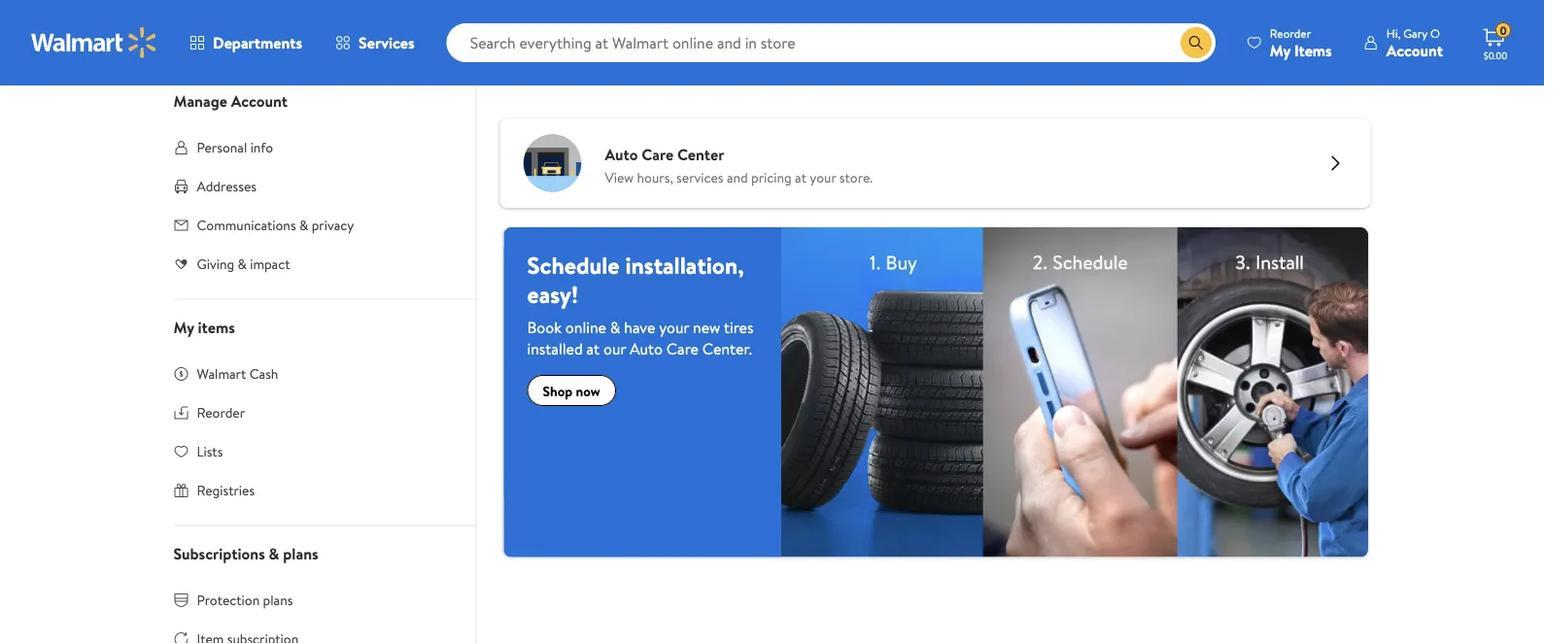Task type: describe. For each thing, give the bounding box(es) containing it.
vehicles link
[[150, 18, 476, 57]]

auto inside auto care center view hours, services and pricing at your store.
[[605, 143, 638, 164]]

1 vertical spatial my
[[173, 316, 194, 338]]

reorder for reorder
[[197, 403, 245, 422]]

our
[[603, 338, 626, 360]]

giving & impact link
[[150, 244, 476, 283]]

hours,
[[637, 167, 673, 186]]

shop
[[543, 381, 573, 400]]

schedule installation, easy! book online & have your new tires installed at our auto care center.
[[527, 249, 754, 360]]

walmart cash
[[197, 364, 278, 383]]

online
[[565, 317, 606, 338]]

auto care center view hours, services and pricing at your store.
[[605, 143, 873, 186]]

lists
[[197, 442, 223, 461]]

manage
[[173, 90, 227, 111]]

personal
[[197, 138, 247, 156]]

services
[[359, 32, 415, 53]]

0
[[1500, 22, 1507, 39]]

hi,
[[1386, 25, 1401, 41]]

registries link
[[150, 471, 476, 510]]

cash
[[249, 364, 278, 383]]

personal info link
[[150, 128, 476, 167]]

tires
[[724, 317, 754, 338]]

manage account
[[173, 90, 288, 111]]

add a vehicle
[[890, 49, 980, 71]]

privacy
[[312, 215, 354, 234]]

at inside the schedule installation, easy! book online & have your new tires installed at our auto care center.
[[587, 338, 600, 360]]

1 vertical spatial plans
[[263, 590, 293, 609]]

departments button
[[173, 19, 319, 66]]

book
[[527, 317, 562, 338]]

walmart
[[197, 364, 246, 383]]

info
[[250, 138, 273, 156]]

reorder for reorder my items
[[1270, 25, 1311, 41]]

impact
[[250, 254, 290, 273]]

your inside auto care center view hours, services and pricing at your store.
[[810, 167, 836, 186]]

personal info
[[197, 138, 273, 156]]

1 vertical spatial account
[[231, 90, 288, 111]]

walmart cash link
[[150, 354, 476, 393]]

center
[[677, 143, 724, 164]]

addresses link
[[150, 167, 476, 206]]

hi, gary o account
[[1386, 25, 1443, 61]]

installed
[[527, 338, 583, 360]]

auto inside the schedule installation, easy! book online & have your new tires installed at our auto care center.
[[630, 338, 663, 360]]

care inside auto care center view hours, services and pricing at your store.
[[642, 143, 674, 164]]

center.
[[702, 338, 752, 360]]

shop now link
[[527, 375, 616, 406]]



Task type: locate. For each thing, give the bounding box(es) containing it.
0 vertical spatial my
[[1270, 39, 1291, 61]]

reorder inside reorder my items
[[1270, 25, 1311, 41]]

add a vehicle button
[[867, 41, 1004, 80]]

care
[[642, 143, 674, 164], [666, 338, 699, 360]]

and
[[727, 167, 748, 186]]

0 horizontal spatial your
[[659, 317, 689, 338]]

account up the info
[[231, 90, 288, 111]]

registries
[[197, 481, 255, 499]]

at left the our
[[587, 338, 600, 360]]

my
[[1270, 39, 1291, 61], [173, 316, 194, 338]]

at right pricing at the top
[[795, 167, 807, 186]]

care up the hours,
[[642, 143, 674, 164]]

& for impact
[[238, 254, 247, 273]]

care left center.
[[666, 338, 699, 360]]

1 horizontal spatial my
[[1270, 39, 1291, 61]]

0 vertical spatial auto
[[605, 143, 638, 164]]

protection plans
[[197, 590, 293, 609]]

plans up protection plans link
[[283, 543, 318, 564]]

1 horizontal spatial account
[[1386, 39, 1443, 61]]

0 horizontal spatial my
[[173, 316, 194, 338]]

reorder
[[1270, 25, 1311, 41], [197, 403, 245, 422]]

subscriptions
[[173, 543, 265, 564]]

protection plans link
[[150, 581, 476, 619]]

shop now
[[543, 381, 600, 400]]

walmart image
[[31, 27, 157, 58]]

at inside auto care center view hours, services and pricing at your store.
[[795, 167, 807, 186]]

1 vertical spatial auto
[[630, 338, 663, 360]]

reorder right search icon
[[1270, 25, 1311, 41]]

your inside the schedule installation, easy! book online & have your new tires installed at our auto care center.
[[659, 317, 689, 338]]

0 vertical spatial at
[[795, 167, 807, 186]]

& inside the schedule installation, easy! book online & have your new tires installed at our auto care center.
[[610, 317, 620, 338]]

your
[[810, 167, 836, 186], [659, 317, 689, 338]]

0 vertical spatial reorder
[[1270, 25, 1311, 41]]

& right subscriptions
[[269, 543, 279, 564]]

vehicles
[[197, 28, 245, 47]]

account
[[1386, 39, 1443, 61], [231, 90, 288, 111]]

now
[[576, 381, 600, 400]]

at
[[795, 167, 807, 186], [587, 338, 600, 360]]

reorder my items
[[1270, 25, 1332, 61]]

0 horizontal spatial at
[[587, 338, 600, 360]]

a
[[922, 49, 929, 71]]

reorder down walmart
[[197, 403, 245, 422]]

giving & impact
[[197, 254, 290, 273]]

items
[[198, 316, 235, 338]]

protection
[[197, 590, 260, 609]]

store.
[[839, 167, 873, 186]]

my inside reorder my items
[[1270, 39, 1291, 61]]

services
[[676, 167, 724, 186]]

lists link
[[150, 432, 476, 471]]

0 vertical spatial your
[[810, 167, 836, 186]]

installation,
[[625, 249, 744, 281]]

your left "store."
[[810, 167, 836, 186]]

gary
[[1403, 25, 1428, 41]]

add
[[890, 49, 918, 71]]

communications & privacy link
[[150, 206, 476, 244]]

$0.00
[[1484, 49, 1507, 62]]

1 vertical spatial your
[[659, 317, 689, 338]]

view
[[605, 167, 634, 186]]

items
[[1294, 39, 1332, 61]]

giving
[[197, 254, 234, 273]]

new
[[693, 317, 720, 338]]

Walmart Site-Wide search field
[[447, 23, 1216, 62]]

Search search field
[[447, 23, 1216, 62]]

my left items
[[1270, 39, 1291, 61]]

communications & privacy
[[197, 215, 354, 234]]

addresses
[[197, 176, 257, 195]]

plans right protection
[[263, 590, 293, 609]]

& right giving
[[238, 254, 247, 273]]

reorder link
[[150, 393, 476, 432]]

communications
[[197, 215, 296, 234]]

services button
[[319, 19, 431, 66]]

schedule
[[527, 249, 620, 281]]

1 horizontal spatial reorder
[[1270, 25, 1311, 41]]

subscriptions & plans
[[173, 543, 318, 564]]

0 horizontal spatial reorder
[[197, 403, 245, 422]]

1 vertical spatial care
[[666, 338, 699, 360]]

my items
[[173, 316, 235, 338]]

& left privacy
[[299, 215, 308, 234]]

account left $0.00 at the top right of the page
[[1386, 39, 1443, 61]]

1 vertical spatial reorder
[[197, 403, 245, 422]]

auto right the our
[[630, 338, 663, 360]]

& left have
[[610, 317, 620, 338]]

o
[[1430, 25, 1440, 41]]

your left new
[[659, 317, 689, 338]]

my left items at left
[[173, 316, 194, 338]]

auto up view
[[605, 143, 638, 164]]

plans
[[283, 543, 318, 564], [263, 590, 293, 609]]

& for plans
[[269, 543, 279, 564]]

auto care center image
[[1324, 152, 1347, 175]]

have
[[624, 317, 655, 338]]

1 vertical spatial at
[[587, 338, 600, 360]]

&
[[299, 215, 308, 234], [238, 254, 247, 273], [610, 317, 620, 338], [269, 543, 279, 564]]

departments
[[213, 32, 302, 53]]

& for privacy
[[299, 215, 308, 234]]

1 horizontal spatial your
[[810, 167, 836, 186]]

vehicle
[[933, 49, 980, 71]]

care inside the schedule installation, easy! book online & have your new tires installed at our auto care center.
[[666, 338, 699, 360]]

auto
[[605, 143, 638, 164], [630, 338, 663, 360]]

easy!
[[527, 278, 578, 310]]

0 vertical spatial care
[[642, 143, 674, 164]]

0 horizontal spatial account
[[231, 90, 288, 111]]

search icon image
[[1188, 35, 1204, 51]]

0 vertical spatial account
[[1386, 39, 1443, 61]]

pricing
[[751, 167, 792, 186]]

1 horizontal spatial at
[[795, 167, 807, 186]]

0 vertical spatial plans
[[283, 543, 318, 564]]



Task type: vqa. For each thing, say whether or not it's contained in the screenshot.
Communications & privacy
yes



